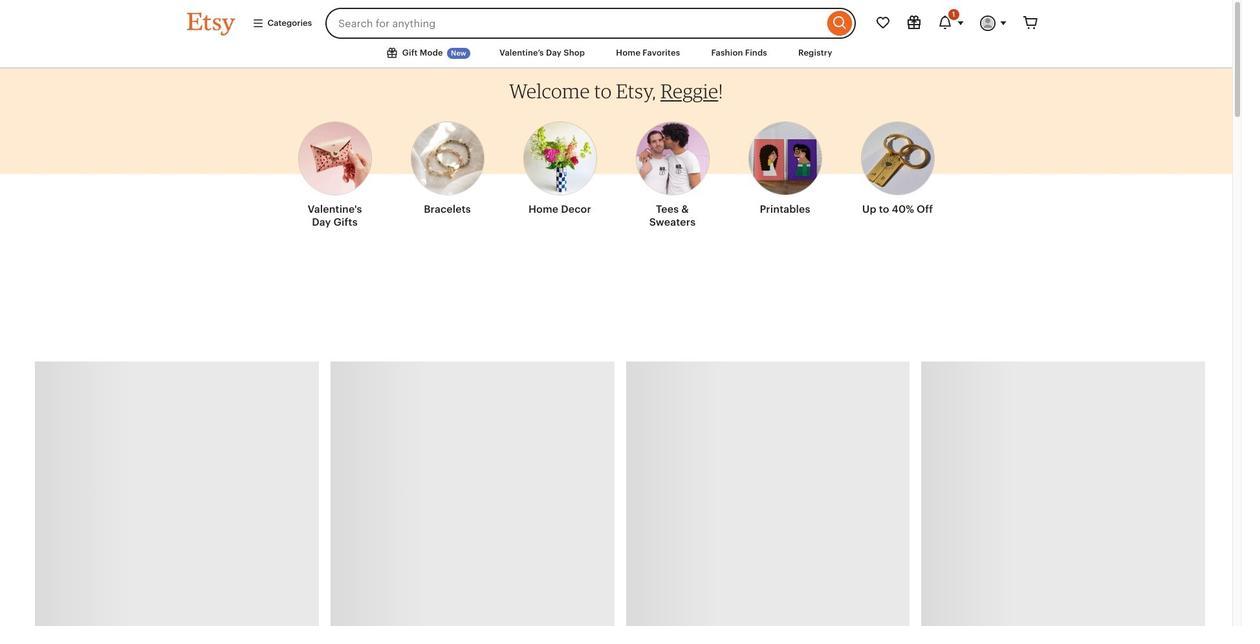 Task type: vqa. For each thing, say whether or not it's contained in the screenshot.
DOESN'T
no



Task type: locate. For each thing, give the bounding box(es) containing it.
None search field
[[326, 8, 856, 39]]

banner
[[163, 0, 1069, 39]]

menu bar
[[0, 0, 1233, 68], [163, 39, 1069, 68]]



Task type: describe. For each thing, give the bounding box(es) containing it.
Search for anything text field
[[326, 8, 824, 39]]



